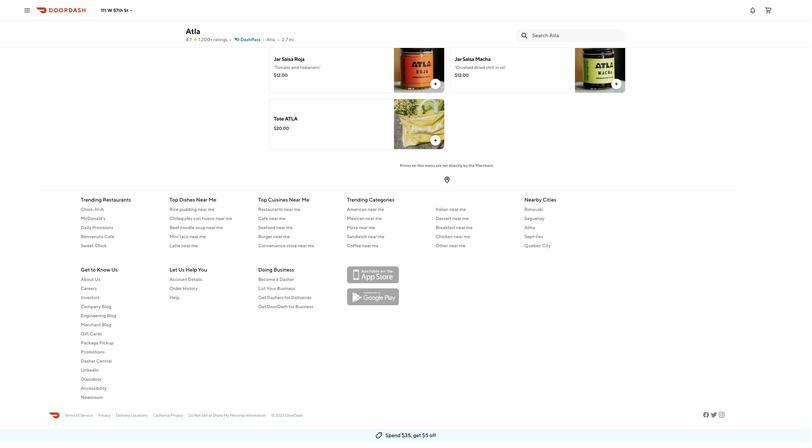 Task type: locate. For each thing, give the bounding box(es) containing it.
0 vertical spatial atla
[[186, 27, 201, 36]]

2 horizontal spatial •
[[278, 37, 280, 42]]

italian near me
[[436, 207, 466, 212]]

2 vertical spatial blog
[[102, 322, 111, 327]]

dasher up 'linkedin'
[[81, 358, 95, 364]]

business up get dashers for deliveries on the bottom left of the page
[[277, 286, 295, 291]]

chilaquiles con huevo near me
[[170, 216, 232, 221]]

top for top cuisines near me
[[258, 197, 267, 203]]

me inside "link"
[[378, 207, 385, 212]]

atla up the 4.7
[[186, 27, 201, 36]]

0 vertical spatial cafe
[[258, 216, 268, 221]]

me up pizza near me link
[[376, 216, 382, 221]]

salsa inside jar salsa roja 'tomato and habanero' $12.00
[[282, 56, 294, 62]]

beef noodle soup near me
[[170, 225, 223, 230]]

other near me link
[[436, 242, 517, 249]]

jar salsa macha image
[[575, 42, 626, 93]]

trending up american
[[347, 197, 368, 203]]

1 top from the left
[[170, 197, 178, 203]]

near up seafood near me
[[269, 216, 278, 221]]

0 vertical spatial doordash
[[267, 304, 288, 309]]

for inside get dashers for deliveries link
[[285, 295, 291, 300]]

us down get to know us
[[95, 277, 100, 282]]

salsa up 'crushed
[[463, 56, 475, 62]]

quebec
[[525, 243, 542, 248]]

near up mini taco near me link
[[206, 225, 216, 230]]

1 vertical spatial dasher
[[81, 358, 95, 364]]

add item to cart image for macha
[[614, 81, 619, 87]]

daily
[[81, 225, 91, 230]]

near
[[198, 207, 207, 212], [284, 207, 293, 212], [368, 207, 377, 212], [450, 207, 459, 212], [216, 216, 225, 221], [269, 216, 278, 221], [366, 216, 375, 221], [453, 216, 462, 221], [206, 225, 216, 230], [277, 225, 286, 230], [359, 225, 368, 230], [457, 225, 466, 230], [190, 234, 199, 239], [273, 234, 283, 239], [368, 234, 377, 239], [454, 234, 463, 239], [181, 243, 191, 248], [298, 243, 307, 248], [362, 243, 372, 248], [449, 243, 459, 248]]

us for let us help you
[[179, 267, 185, 273]]

jar salsa roja image
[[394, 42, 445, 93]]

0 horizontal spatial restaurants
[[103, 197, 131, 203]]

near inside italian near me link
[[450, 207, 459, 212]]

me up convenience store near me
[[284, 234, 290, 239]]

jar up 'crushed
[[455, 56, 462, 62]]

us for about us
[[95, 277, 100, 282]]

dasher central link
[[81, 358, 162, 364]]

coffee
[[347, 243, 362, 248]]

2 vertical spatial get
[[258, 304, 266, 309]]

57th
[[113, 8, 123, 13]]

salsa up 'tomato
[[282, 56, 294, 62]]

coffee near me link
[[347, 242, 428, 249]]

1 horizontal spatial cafe
[[258, 216, 268, 221]]

0 horizontal spatial us
[[95, 277, 100, 282]]

near for italian near me
[[450, 207, 459, 212]]

for down get dashers for deliveries on the bottom left of the page
[[289, 304, 295, 309]]

pizza near me
[[347, 225, 376, 230]]

0 horizontal spatial cafe
[[104, 234, 114, 239]]

near inside beef noodle soup near me link
[[206, 225, 216, 230]]

2 me from the left
[[302, 197, 310, 203]]

delivery locations
[[116, 413, 148, 418]]

for up get doordash for business
[[285, 295, 291, 300]]

personal
[[230, 413, 245, 418]]

me for breakfast near me
[[467, 225, 473, 230]]

privacy link
[[98, 413, 111, 418]]

me down cafe near me link
[[287, 225, 293, 230]]

merchant blog link
[[81, 321, 162, 328]]

us right 'know'
[[111, 267, 118, 273]]

1 horizontal spatial me
[[302, 197, 310, 203]]

for for dashers
[[285, 295, 291, 300]]

1 horizontal spatial restaurants
[[258, 207, 283, 212]]

me up other near me link on the bottom
[[464, 234, 471, 239]]

jar inside jar salsa roja 'tomato and habanero' $12.00
[[274, 56, 281, 62]]

mcdonald's
[[81, 216, 105, 221]]

near for sandwich near me
[[368, 234, 377, 239]]

0 horizontal spatial dasher
[[81, 358, 95, 364]]

2 top from the left
[[258, 197, 267, 203]]

for
[[285, 295, 291, 300], [289, 304, 295, 309]]

alma
[[525, 225, 536, 230]]

dishes
[[179, 197, 195, 203]]

0 vertical spatial blog
[[102, 304, 111, 309]]

1 horizontal spatial •
[[263, 37, 265, 42]]

me up cafe near me link
[[294, 207, 301, 212]]

dasher inside 'link'
[[81, 358, 95, 364]]

3 • from the left
[[278, 37, 280, 42]]

top up rice on the left top
[[170, 197, 178, 203]]

• left 2.7
[[278, 37, 280, 42]]

privacy right service
[[98, 413, 111, 418]]

near for cafe near me
[[269, 216, 278, 221]]

me inside 'link'
[[226, 216, 232, 221]]

0 vertical spatial help
[[186, 267, 197, 273]]

near inside chicken near me link
[[454, 234, 463, 239]]

me for latte near me
[[192, 243, 198, 248]]

account
[[170, 277, 187, 282]]

convenience store near me
[[258, 243, 315, 248]]

delivery
[[116, 413, 130, 418]]

help down 'order'
[[170, 295, 180, 300]]

near inside mexican near me link
[[366, 216, 375, 221]]

0 horizontal spatial me
[[209, 197, 217, 203]]

near up chicken near me
[[457, 225, 466, 230]]

set
[[443, 163, 448, 168]]

1 vertical spatial blog
[[107, 313, 116, 318]]

• for dashpass •
[[263, 37, 265, 42]]

near inside dessert near me link
[[453, 216, 462, 221]]

on
[[412, 163, 417, 168]]

near up rice pudding near me link
[[196, 197, 208, 203]]

1 horizontal spatial privacy
[[171, 413, 183, 418]]

2 near from the left
[[289, 197, 301, 203]]

for inside get doordash for business link
[[289, 304, 295, 309]]

gift
[[81, 331, 89, 336]]

jar inside jar salsa macha 'crushed dried chili in oil' $12.00
[[455, 56, 462, 62]]

me down pizza near me link
[[378, 234, 385, 239]]

privacy
[[98, 413, 111, 418], [171, 413, 183, 418]]

list
[[258, 286, 266, 291]]

me for italian near me
[[460, 207, 466, 212]]

1 vertical spatial restaurants
[[258, 207, 283, 212]]

4.7
[[186, 37, 192, 42]]

ratings
[[214, 37, 228, 42]]

doordash right 2023
[[285, 413, 303, 418]]

.
[[494, 163, 495, 168]]

near up the dessert near me at the right of page
[[450, 207, 459, 212]]

sandwich
[[347, 234, 367, 239]]

me inside "link"
[[378, 234, 385, 239]]

account details link
[[170, 276, 251, 283]]

'tomato
[[274, 65, 291, 70]]

1 horizontal spatial near
[[289, 197, 301, 203]]

merchant blog
[[81, 322, 111, 327]]

sandwich near me
[[347, 234, 385, 239]]

top
[[170, 197, 178, 203], [258, 197, 267, 203]]

blog down company blog link
[[107, 313, 116, 318]]

near inside the convenience store near me link
[[298, 243, 307, 248]]

sept-
[[525, 234, 536, 239]]

• right 'ratings'
[[230, 37, 232, 42]]

2 $12.00 from the left
[[455, 73, 469, 78]]

©
[[271, 413, 275, 418]]

0 horizontal spatial top
[[170, 197, 178, 203]]

trending for trending restaurants
[[81, 197, 102, 203]]

me for seafood near me
[[287, 225, 293, 230]]

near down breakfast near me
[[454, 234, 463, 239]]

© 2023 doordash
[[271, 413, 303, 418]]

near for dishes
[[196, 197, 208, 203]]

1 horizontal spatial atla
[[267, 37, 275, 42]]

near inside 'restaurants near me' link
[[284, 207, 293, 212]]

1 salsa from the left
[[282, 56, 294, 62]]

california privacy
[[153, 413, 183, 418]]

1 horizontal spatial us
[[111, 267, 118, 273]]

near inside breakfast near me link
[[457, 225, 466, 230]]

company blog
[[81, 304, 111, 309]]

0 horizontal spatial •
[[230, 37, 232, 42]]

spend $35, get $5 off
[[386, 432, 436, 438]]

1 • from the left
[[230, 37, 232, 42]]

near up chilaquiles con huevo near me
[[198, 207, 207, 212]]

chick-fil-a
[[81, 207, 104, 212]]

doordash on instagram image
[[719, 411, 726, 419]]

do
[[188, 413, 194, 418]]

near inside latte near me link
[[181, 243, 191, 248]]

1 horizontal spatial salsa
[[463, 56, 475, 62]]

near up coffee near me
[[368, 234, 377, 239]]

1 me from the left
[[209, 197, 217, 203]]

blog for engineering blog
[[107, 313, 116, 318]]

me right huevo
[[226, 216, 232, 221]]

dasher right "a"
[[280, 277, 294, 282]]

near up burger near me
[[277, 225, 286, 230]]

salsa for macha
[[463, 56, 475, 62]]

chicken near me link
[[436, 233, 517, 240]]

2.7
[[282, 37, 288, 42]]

0 vertical spatial for
[[285, 295, 291, 300]]

rice
[[170, 207, 179, 212]]

newsroom link
[[81, 394, 162, 401]]

restaurants up chick-fil-a link
[[103, 197, 131, 203]]

cafe down "provisions"
[[104, 234, 114, 239]]

gift cards
[[81, 331, 102, 336]]

jar up 'tomato
[[274, 56, 281, 62]]

1 horizontal spatial jar
[[455, 56, 462, 62]]

0 horizontal spatial atla
[[186, 27, 201, 36]]

1 vertical spatial for
[[289, 304, 295, 309]]

iles
[[536, 234, 544, 239]]

of
[[76, 413, 80, 418]]

• for atla • 2.7 mi
[[278, 37, 280, 42]]

near down trending categories at the top left
[[368, 207, 377, 212]]

salsa inside jar salsa macha 'crushed dried chili in oil' $12.00
[[463, 56, 475, 62]]

2 trending from the left
[[347, 197, 368, 203]]

trending for trending categories
[[347, 197, 368, 203]]

accessibility link
[[81, 385, 162, 391]]

the
[[469, 163, 475, 168]]

get for get to know us
[[81, 267, 90, 273]]

near up 'restaurants near me' link
[[289, 197, 301, 203]]

0 horizontal spatial salsa
[[282, 56, 294, 62]]

top left cuisines
[[258, 197, 267, 203]]

blog for company blog
[[102, 304, 111, 309]]

near inside american near me "link"
[[368, 207, 377, 212]]

near inside cafe near me link
[[269, 216, 278, 221]]

seafood near me
[[258, 225, 293, 230]]

near down the mexican near me
[[359, 225, 368, 230]]

merchant right the
[[476, 163, 494, 168]]

italian
[[436, 207, 449, 212]]

near down taco
[[181, 243, 191, 248]]

me for american near me
[[378, 207, 385, 212]]

0 horizontal spatial $12.00
[[274, 73, 288, 78]]

merchant up gift cards
[[81, 322, 101, 327]]

jar salsa roja 'tomato and habanero' $12.00
[[274, 56, 321, 78]]

0 vertical spatial restaurants
[[103, 197, 131, 203]]

taco
[[180, 234, 189, 239]]

near down beef noodle soup near me
[[190, 234, 199, 239]]

near inside pizza near me link
[[359, 225, 368, 230]]

me up chicken near me link
[[467, 225, 473, 230]]

get dashers for deliveries
[[258, 295, 312, 300]]

privacy left do on the bottom left
[[171, 413, 183, 418]]

near down sandwich near me
[[362, 243, 372, 248]]

blog up engineering blog
[[102, 304, 111, 309]]

1 vertical spatial atla
[[267, 37, 275, 42]]

me up 'restaurants near me' link
[[302, 197, 310, 203]]

my
[[224, 413, 229, 418]]

me down soup
[[200, 234, 206, 239]]

1 $12.00 from the left
[[274, 73, 288, 78]]

us inside about us link
[[95, 277, 100, 282]]

1 vertical spatial get
[[258, 295, 266, 300]]

restaurants up cafe near me
[[258, 207, 283, 212]]

near down burger near me link
[[298, 243, 307, 248]]

business down deliveries
[[296, 304, 314, 309]]

2 horizontal spatial us
[[179, 267, 185, 273]]

1 trending from the left
[[81, 197, 102, 203]]

notification bell image
[[750, 6, 757, 14]]

near inside burger near me link
[[273, 234, 283, 239]]

near inside other near me link
[[449, 243, 459, 248]]

1 vertical spatial help
[[170, 295, 180, 300]]

me up rice pudding near me link
[[209, 197, 217, 203]]

0 horizontal spatial near
[[196, 197, 208, 203]]

dried
[[475, 65, 485, 70]]

delivery locations link
[[116, 413, 148, 418]]

near inside sandwich near me "link"
[[368, 234, 377, 239]]

near inside seafood near me link
[[277, 225, 286, 230]]

1 privacy from the left
[[98, 413, 111, 418]]

blog down engineering blog
[[102, 322, 111, 327]]

0 items, open order cart image
[[765, 6, 773, 14]]

near down seafood near me
[[273, 234, 283, 239]]

1 vertical spatial cafe
[[104, 234, 114, 239]]

$12.00 inside jar salsa macha 'crushed dried chili in oil' $12.00
[[455, 73, 469, 78]]

1 near from the left
[[196, 197, 208, 203]]

cafe
[[258, 216, 268, 221], [104, 234, 114, 239]]

history
[[183, 286, 198, 291]]

2 jar from the left
[[455, 56, 462, 62]]

me up breakfast near me link
[[463, 216, 469, 221]]

huevo
[[202, 216, 215, 221]]

deliveries
[[291, 295, 312, 300]]

doordash down dashers
[[267, 304, 288, 309]]

near up breakfast near me
[[453, 216, 462, 221]]

saguenay link
[[525, 215, 606, 222]]

2 salsa from the left
[[463, 56, 475, 62]]

0 horizontal spatial trending
[[81, 197, 102, 203]]

me for restaurants near me
[[294, 207, 301, 212]]

tote
[[274, 116, 284, 122]]

near inside the chilaquiles con huevo near me 'link'
[[216, 216, 225, 221]]

dashpass
[[241, 37, 261, 42]]

1 horizontal spatial $12.00
[[455, 73, 469, 78]]

• right dashpass
[[263, 37, 265, 42]]

latte near me link
[[170, 242, 251, 249]]

add item to cart image
[[433, 81, 438, 87], [614, 81, 619, 87], [433, 138, 438, 143]]

me
[[209, 197, 217, 203], [302, 197, 310, 203]]

california
[[153, 413, 170, 418]]

$12.00
[[274, 73, 288, 78], [455, 73, 469, 78]]

help up details
[[186, 267, 197, 273]]

us right let
[[179, 267, 185, 273]]

w
[[107, 8, 112, 13]]

cities
[[543, 197, 557, 203]]

privacy inside california privacy link
[[171, 413, 183, 418]]

near right huevo
[[216, 216, 225, 221]]

me for cafe near me
[[279, 216, 286, 221]]

me down 'restaurants near me'
[[279, 216, 286, 221]]

0 vertical spatial get
[[81, 267, 90, 273]]

near for mexican near me
[[366, 216, 375, 221]]

2 privacy from the left
[[171, 413, 183, 418]]

$12.00 down 'crushed
[[455, 73, 469, 78]]

me up sandwich near me
[[369, 225, 376, 230]]

near for chicken near me
[[454, 234, 463, 239]]

cafe up "seafood"
[[258, 216, 268, 221]]

doordash on facebook image
[[703, 411, 711, 419]]

1 horizontal spatial top
[[258, 197, 267, 203]]

0 horizontal spatial help
[[170, 295, 180, 300]]

breakfast near me
[[436, 225, 473, 230]]

near inside coffee near me link
[[362, 243, 372, 248]]

$12.00 down 'tomato
[[274, 73, 288, 78]]

doordash on twitter image
[[711, 411, 719, 419]]

0 horizontal spatial merchant
[[81, 322, 101, 327]]

trending up chick-fil-a at left top
[[81, 197, 102, 203]]

1 jar from the left
[[274, 56, 281, 62]]

me down sandwich near me
[[372, 243, 379, 248]]

near down chicken near me
[[449, 243, 459, 248]]

me for burger near me
[[284, 234, 290, 239]]

benvenuto cafe link
[[81, 233, 162, 240]]

mexican near me
[[347, 216, 382, 221]]

atla down goods
[[267, 37, 275, 42]]

business up "a"
[[274, 267, 294, 273]]

me up the dessert near me at the right of page
[[460, 207, 466, 212]]

me down categories
[[378, 207, 385, 212]]

0 horizontal spatial privacy
[[98, 413, 111, 418]]

near down top cuisines near me on the top
[[284, 207, 293, 212]]

me down mini taco near me
[[192, 243, 198, 248]]

1 horizontal spatial merchant
[[476, 163, 494, 168]]

me up mini taco near me link
[[217, 225, 223, 230]]

2 • from the left
[[263, 37, 265, 42]]

near down american near me
[[366, 216, 375, 221]]

me for top cuisines near me
[[302, 197, 310, 203]]

chicken near me
[[436, 234, 471, 239]]

1 vertical spatial doordash
[[285, 413, 303, 418]]

0 horizontal spatial jar
[[274, 56, 281, 62]]

dessert near me link
[[436, 215, 517, 222]]

1 horizontal spatial trending
[[347, 197, 368, 203]]

me down chicken near me
[[459, 243, 466, 248]]

1 horizontal spatial dasher
[[280, 277, 294, 282]]

about
[[81, 277, 94, 282]]

me for other near me
[[459, 243, 466, 248]]



Task type: vqa. For each thing, say whether or not it's contained in the screenshot.
'9:35'
no



Task type: describe. For each thing, give the bounding box(es) containing it.
service
[[80, 413, 93, 418]]

noodle
[[180, 225, 195, 230]]

provisions
[[92, 225, 113, 230]]

add item to cart image for roja
[[433, 81, 438, 87]]

1 horizontal spatial help
[[186, 267, 197, 273]]

sweet
[[81, 243, 94, 248]]

investors
[[81, 295, 100, 300]]

atla for atla
[[186, 27, 201, 36]]

american
[[347, 207, 367, 212]]

tote atla
[[274, 116, 298, 122]]

pudding
[[180, 207, 197, 212]]

sweet chick
[[81, 243, 107, 248]]

engineering blog
[[81, 313, 116, 318]]

store
[[287, 243, 297, 248]]

help link
[[170, 294, 251, 301]]

other near me
[[436, 243, 466, 248]]

linkedin link
[[81, 367, 162, 373]]

dasher central
[[81, 358, 112, 364]]

details
[[188, 277, 203, 282]]

near for american near me
[[368, 207, 377, 212]]

not
[[194, 413, 201, 418]]

share
[[213, 413, 223, 418]]

seafood near me link
[[258, 224, 339, 231]]

italian near me link
[[436, 206, 517, 213]]

become a dasher
[[258, 277, 294, 282]]

0 vertical spatial merchant
[[476, 163, 494, 168]]

top for top dishes near me
[[170, 197, 178, 203]]

do not sell or share my personal information
[[188, 413, 266, 418]]

mi
[[289, 37, 294, 42]]

chicken
[[436, 234, 453, 239]]

near for pizza near me
[[359, 225, 368, 230]]

near for latte near me
[[181, 243, 191, 248]]

jar for jar salsa macha
[[455, 56, 462, 62]]

mexican near me link
[[347, 215, 428, 222]]

0 vertical spatial dasher
[[280, 277, 294, 282]]

me for chicken near me
[[464, 234, 471, 239]]

benvenuto
[[81, 234, 104, 239]]

help inside the help link
[[170, 295, 180, 300]]

get
[[414, 432, 421, 438]]

pickup
[[99, 340, 114, 345]]

111
[[101, 8, 107, 13]]

atla for atla • 2.7 mi
[[267, 37, 275, 42]]

accessibility
[[81, 386, 107, 391]]

terms
[[65, 413, 75, 418]]

get dashers for deliveries link
[[258, 294, 339, 301]]

near for seafood near me
[[277, 225, 286, 230]]

dessert near me
[[436, 216, 469, 221]]

salsa for roja
[[282, 56, 294, 62]]

daily provisions
[[81, 225, 113, 230]]

mini
[[170, 234, 179, 239]]

chick-fil-a link
[[81, 206, 162, 213]]

list your business
[[258, 286, 295, 291]]

me for dessert near me
[[463, 216, 469, 221]]

atla
[[285, 116, 298, 122]]

you
[[198, 267, 207, 273]]

near for burger near me
[[273, 234, 283, 239]]

chick-
[[81, 207, 95, 212]]

american near me
[[347, 207, 385, 212]]

california privacy link
[[153, 413, 183, 418]]

2 vertical spatial business
[[296, 304, 314, 309]]

Item Search search field
[[533, 32, 621, 39]]

order history link
[[170, 285, 251, 292]]

nearby
[[525, 197, 542, 203]]

glassdoor link
[[81, 376, 162, 382]]

me down burger near me link
[[308, 243, 315, 248]]

breakfast
[[436, 225, 456, 230]]

1 vertical spatial merchant
[[81, 322, 101, 327]]

chilaquiles
[[170, 216, 193, 221]]

me for sandwich near me
[[378, 234, 385, 239]]

daily provisions link
[[81, 224, 162, 231]]

rice pudding near me
[[170, 207, 214, 212]]

top dishes near me
[[170, 197, 217, 203]]

me for coffee near me
[[372, 243, 379, 248]]

package
[[81, 340, 99, 345]]

$5
[[423, 432, 429, 438]]

near for other near me
[[449, 243, 459, 248]]

near inside rice pudding near me link
[[198, 207, 207, 212]]

careers
[[81, 286, 97, 291]]

rimouski
[[525, 207, 544, 212]]

me for top dishes near me
[[209, 197, 217, 203]]

tote atla image
[[394, 99, 445, 149]]

jar for jar salsa roja
[[274, 56, 281, 62]]

0 vertical spatial business
[[274, 267, 294, 273]]

near for restaurants near me
[[284, 207, 293, 212]]

to
[[91, 267, 96, 273]]

package pickup
[[81, 340, 114, 345]]

me for pizza near me
[[369, 225, 376, 230]]

locations
[[131, 413, 148, 418]]

near for dessert near me
[[453, 216, 462, 221]]

blog for merchant blog
[[102, 322, 111, 327]]

categories
[[369, 197, 395, 203]]

package pickup link
[[81, 340, 162, 346]]

get for get doordash for business
[[258, 304, 266, 309]]

me for mexican near me
[[376, 216, 382, 221]]

latte near me
[[170, 243, 198, 248]]

get for get dashers for deliveries
[[258, 295, 266, 300]]

macha
[[476, 56, 491, 62]]

mini taco near me link
[[170, 233, 251, 240]]

near for coffee near me
[[362, 243, 372, 248]]

chick
[[95, 243, 107, 248]]

1 vertical spatial business
[[277, 286, 295, 291]]

$35,
[[402, 432, 413, 438]]

let
[[170, 267, 178, 273]]

saguenay
[[525, 216, 545, 221]]

mini taco near me
[[170, 234, 206, 239]]

latte
[[170, 243, 181, 248]]

soup
[[196, 225, 206, 230]]

doing
[[258, 267, 273, 273]]

near inside mini taco near me link
[[190, 234, 199, 239]]

cafe near me
[[258, 216, 286, 221]]

near for breakfast near me
[[457, 225, 466, 230]]

list your business link
[[258, 285, 339, 292]]

111 w 57th st button
[[101, 8, 134, 13]]

cards
[[90, 331, 102, 336]]

pizza near me link
[[347, 224, 428, 231]]

off
[[430, 432, 436, 438]]

nearby cities
[[525, 197, 557, 203]]

me up the chilaquiles con huevo near me 'link'
[[208, 207, 214, 212]]

burger near me link
[[258, 233, 339, 240]]

company blog link
[[81, 303, 162, 310]]

habanero'
[[300, 65, 321, 70]]

quebec city link
[[525, 242, 606, 249]]

rimouski link
[[525, 206, 606, 213]]

sweet chick link
[[81, 242, 162, 249]]

for for doordash
[[289, 304, 295, 309]]

beef noodle soup near me link
[[170, 224, 251, 231]]

$12.00 inside jar salsa roja 'tomato and habanero' $12.00
[[274, 73, 288, 78]]

open menu image
[[23, 6, 31, 14]]

near for cuisines
[[289, 197, 301, 203]]



